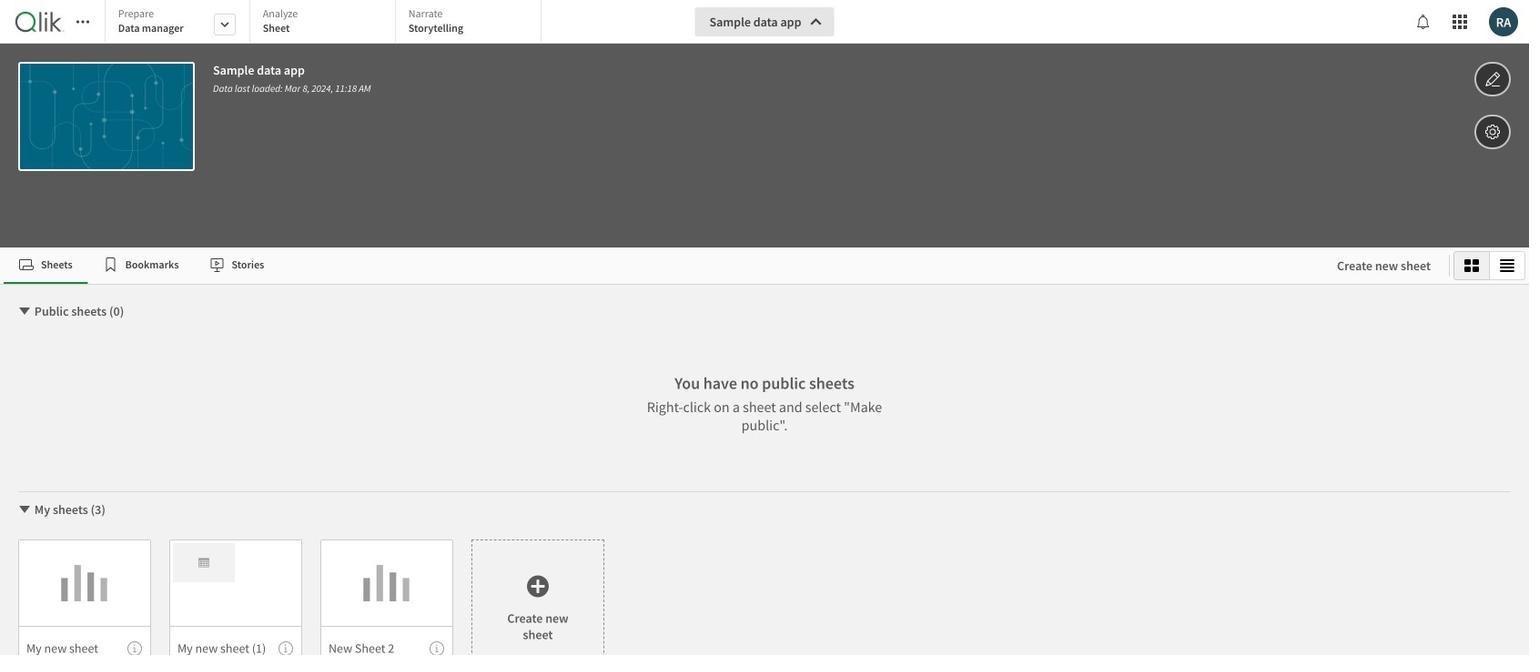 Task type: vqa. For each thing, say whether or not it's contained in the screenshot.
RUN
no



Task type: locate. For each thing, give the bounding box(es) containing it.
menu item
[[18, 626, 151, 655], [169, 626, 302, 655], [320, 626, 453, 655]]

1 horizontal spatial tooltip
[[279, 642, 293, 655]]

toolbar
[[0, 0, 1529, 248]]

0 horizontal spatial tooltip
[[127, 642, 142, 655]]

menu item for my new sheet (1) sheet is selected. press the spacebar or enter key to open my new sheet (1) sheet. use the right and left arrow keys to navigate. element
[[169, 626, 302, 655]]

0 horizontal spatial menu item
[[18, 626, 151, 655]]

2 tooltip from the left
[[279, 642, 293, 655]]

collapse image
[[17, 503, 32, 517]]

new sheet 2 sheet is selected. press the spacebar or enter key to open new sheet 2 sheet. use the right and left arrow keys to navigate. element
[[320, 540, 453, 655]]

2 horizontal spatial tooltip
[[430, 642, 444, 655]]

tooltip for menu item corresponding to new sheet 2 sheet is selected. press the spacebar or enter key to open new sheet 2 sheet. use the right and left arrow keys to navigate. element
[[430, 642, 444, 655]]

0 vertical spatial tab list
[[104, 0, 548, 46]]

edit image
[[1485, 68, 1501, 90]]

tooltip inside my new sheet (1) sheet is selected. press the spacebar or enter key to open my new sheet (1) sheet. use the right and left arrow keys to navigate. element
[[279, 642, 293, 655]]

application
[[0, 0, 1529, 655]]

tab list
[[104, 0, 548, 46], [4, 248, 1319, 284]]

tooltip for my new sheet sheet is selected. press the spacebar or enter key to open my new sheet sheet. use the right and left arrow keys to navigate. "element"'s menu item
[[127, 642, 142, 655]]

collapse image
[[17, 304, 32, 319]]

2 menu item from the left
[[169, 626, 302, 655]]

1 tooltip from the left
[[127, 642, 142, 655]]

3 tooltip from the left
[[430, 642, 444, 655]]

3 menu item from the left
[[320, 626, 453, 655]]

tooltip inside my new sheet sheet is selected. press the spacebar or enter key to open my new sheet sheet. use the right and left arrow keys to navigate. "element"
[[127, 642, 142, 655]]

1 menu item from the left
[[18, 626, 151, 655]]

tooltip inside new sheet 2 sheet is selected. press the spacebar or enter key to open new sheet 2 sheet. use the right and left arrow keys to navigate. element
[[430, 642, 444, 655]]

tooltip
[[127, 642, 142, 655], [279, 642, 293, 655], [430, 642, 444, 655]]

1 horizontal spatial menu item
[[169, 626, 302, 655]]

menu item for new sheet 2 sheet is selected. press the spacebar or enter key to open new sheet 2 sheet. use the right and left arrow keys to navigate. element
[[320, 626, 453, 655]]

group
[[1454, 251, 1526, 280]]

list view image
[[1500, 259, 1515, 273]]

2 horizontal spatial menu item
[[320, 626, 453, 655]]

app options image
[[1485, 121, 1501, 143]]



Task type: describe. For each thing, give the bounding box(es) containing it.
1 vertical spatial tab list
[[4, 248, 1319, 284]]

tooltip for menu item corresponding to my new sheet (1) sheet is selected. press the spacebar or enter key to open my new sheet (1) sheet. use the right and left arrow keys to navigate. element
[[279, 642, 293, 655]]

my new sheet sheet is selected. press the spacebar or enter key to open my new sheet sheet. use the right and left arrow keys to navigate. element
[[18, 540, 151, 655]]

grid view image
[[1465, 259, 1479, 273]]

my new sheet (1) sheet is selected. press the spacebar or enter key to open my new sheet (1) sheet. use the right and left arrow keys to navigate. element
[[169, 540, 302, 655]]

menu item for my new sheet sheet is selected. press the spacebar or enter key to open my new sheet sheet. use the right and left arrow keys to navigate. "element"
[[18, 626, 151, 655]]



